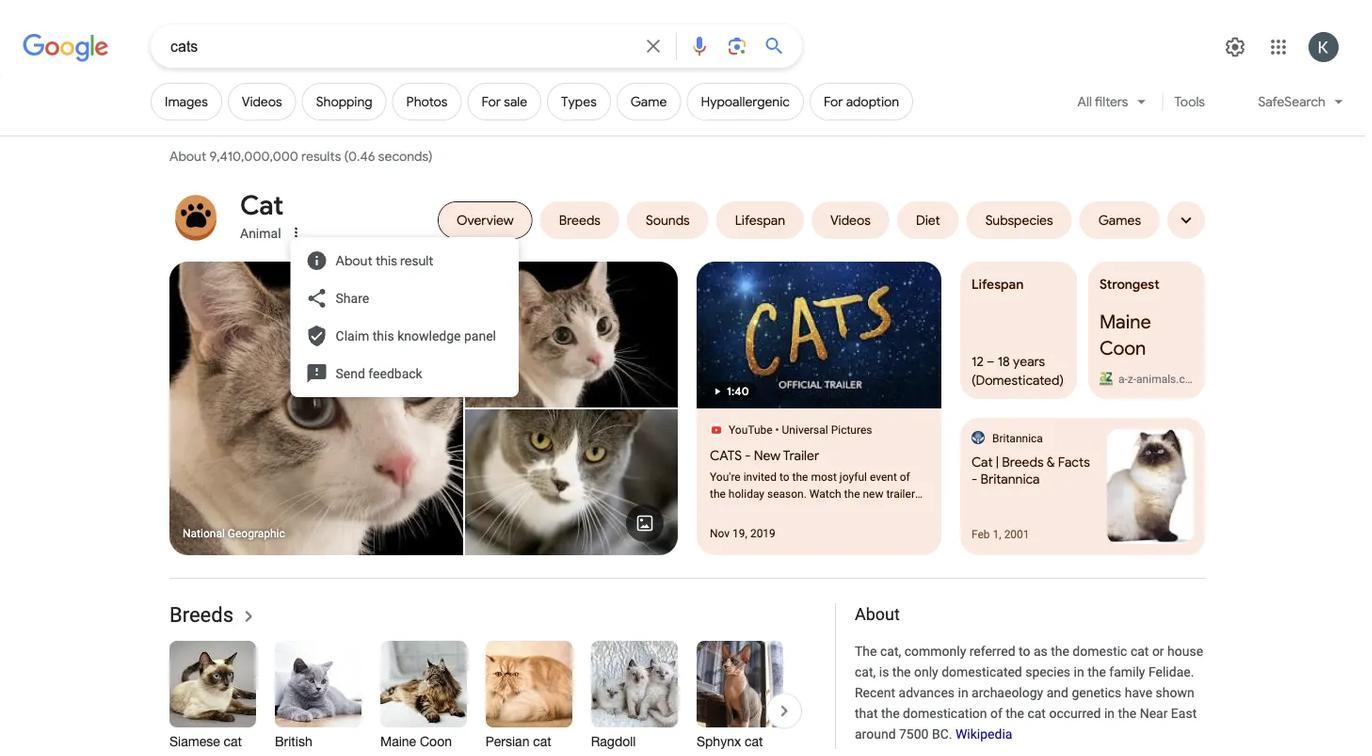 Task type: describe. For each thing, give the bounding box(es) containing it.
bc.
[[932, 727, 953, 743]]

more options element
[[287, 223, 306, 242]]

nov
[[710, 528, 730, 541]]

0 vertical spatial in
[[1074, 665, 1085, 680]]

the
[[855, 644, 877, 659]]

all filters button
[[1067, 83, 1160, 128]]

about heading
[[855, 604, 1206, 626]]

geographic
[[228, 528, 285, 541]]

only
[[915, 665, 939, 680]]

british heading
[[275, 733, 362, 751]]

youtube
[[729, 424, 773, 437]]

seconds)
[[378, 148, 433, 165]]

0 vertical spatial cats
[[710, 447, 742, 464]]

siamese
[[170, 734, 220, 750]]

cat for sphynx cat
[[745, 734, 763, 750]]

persian
[[486, 734, 530, 750]]

google image
[[23, 34, 109, 62]]

nov 19, 2019
[[710, 528, 776, 541]]

videos link
[[228, 83, 296, 121]]

east
[[1172, 706, 1197, 722]]

result
[[400, 252, 434, 269]]

2001
[[1005, 528, 1030, 542]]

hypoallergenic
[[701, 93, 790, 110]]

for sale
[[482, 93, 528, 110]]

more options image
[[289, 225, 304, 240]]

the up the for in the bottom of the page
[[710, 488, 726, 501]]

archaeology
[[972, 685, 1044, 701]]

about this result button
[[298, 242, 534, 280]]

most
[[811, 471, 837, 484]]

cat left or at the bottom
[[1131, 644, 1150, 659]]

photos link
[[392, 83, 462, 121]]

referred
[[970, 644, 1016, 659]]

trailer
[[784, 447, 820, 464]]

a-
[[1119, 373, 1128, 386]]

the down joyful
[[845, 488, 860, 501]]

results
[[302, 148, 341, 165]]

cat for siamese cat
[[224, 734, 242, 750]]

shown
[[1156, 685, 1195, 701]]

coon inside heading
[[420, 734, 452, 750]]

share
[[336, 291, 369, 306]]

invited
[[744, 471, 777, 484]]

all
[[1078, 93, 1092, 110]]

now.
[[757, 505, 781, 518]]

cats are cute, furry, cuddly — and an invasive alien species image
[[465, 410, 678, 556]]

persian cat heading
[[486, 733, 573, 751]]

facts
[[1059, 454, 1091, 470]]

animal
[[240, 226, 281, 241]]

cat down archaeology
[[1028, 706, 1046, 722]]

about this result menu
[[291, 237, 534, 397]]

as
[[1034, 644, 1048, 659]]

tools button
[[1167, 83, 1214, 121]]

7500
[[900, 727, 929, 743]]

sphynx cat
[[697, 734, 763, 750]]

new
[[863, 488, 884, 501]]

persian cat
[[486, 734, 552, 750]]

safesearch button
[[1248, 83, 1355, 128]]

panel
[[464, 328, 496, 344]]

- inside cat | breeds & facts - britannica
[[972, 471, 978, 487]]

of inside cats - new trailer you're invited to the most joyful event of the holiday season. watch the new trailer for cats now.
[[900, 471, 911, 484]]

wikipedia
[[956, 727, 1013, 743]]

that
[[855, 706, 878, 722]]

maine coon inside maine coon heading
[[381, 734, 452, 750]]

feb 1, 2001
[[972, 528, 1030, 542]]

domesticated
[[942, 665, 1023, 680]]

game link
[[617, 83, 681, 121]]

web result image image
[[1108, 430, 1194, 544]]

cat for cat
[[240, 189, 284, 222]]

occurred
[[1050, 706, 1101, 722]]

•
[[776, 424, 780, 437]]

for for for adoption
[[824, 93, 843, 110]]

of inside the cat, commonly referred to as the domestic cat or house cat, is the only domesticated species in the family felidae. recent advances in archaeology and genetics have shown that the domestication of the cat occurred in the near east around 7500 bc.
[[991, 706, 1003, 722]]

all filters
[[1078, 93, 1129, 110]]

1 horizontal spatial maine coon
[[1100, 311, 1152, 360]]

watch
[[810, 488, 842, 501]]

1 domestic cat image from the left
[[170, 262, 463, 556]]

&
[[1047, 454, 1055, 470]]

this for about
[[376, 252, 397, 269]]

for adoption
[[824, 93, 900, 110]]

the right that on the right of the page
[[882, 706, 900, 722]]

about this result
[[336, 252, 434, 269]]

for for for sale
[[482, 93, 501, 110]]

filters
[[1095, 93, 1129, 110]]

knowledge
[[398, 328, 461, 344]]

videos
[[242, 93, 282, 110]]

the down 'have'
[[1118, 706, 1137, 722]]

add hypoallergenic element
[[701, 93, 790, 110]]

shopping link
[[302, 83, 387, 121]]

you're
[[710, 471, 741, 484]]

or
[[1153, 644, 1165, 659]]

1 vertical spatial in
[[958, 685, 969, 701]]

(domesticated)
[[972, 372, 1064, 389]]

send feedback
[[336, 366, 423, 381]]

Search search field
[[170, 36, 631, 59]]

cat heading
[[240, 188, 284, 222]]

cat | breeds & facts - britannica
[[972, 454, 1091, 487]]

the down archaeology
[[1006, 706, 1025, 722]]

siamese cat link
[[170, 641, 256, 751]]

genetics
[[1072, 685, 1122, 701]]

new
[[754, 447, 781, 464]]

–
[[987, 353, 995, 370]]

joyful
[[840, 471, 867, 484]]

sphynx
[[697, 734, 741, 750]]

national
[[183, 528, 225, 541]]

z-
[[1128, 373, 1137, 386]]

near
[[1140, 706, 1168, 722]]

game
[[631, 93, 667, 110]]

sphynx cat heading
[[697, 733, 784, 751]]

- inside cats - new trailer you're invited to the most joyful event of the holiday season. watch the new trailer for cats now.
[[745, 447, 751, 464]]

for adoption link
[[810, 83, 914, 121]]

about 9,410,000,000 results (0.46 seconds)
[[170, 148, 436, 165]]

safesearch
[[1259, 93, 1326, 110]]



Task type: locate. For each thing, give the bounding box(es) containing it.
this inside "button"
[[376, 252, 397, 269]]

1 horizontal spatial -
[[972, 471, 978, 487]]

cats down holiday
[[727, 505, 755, 518]]

add game element
[[631, 93, 667, 110]]

0 horizontal spatial for
[[482, 93, 501, 110]]

0 horizontal spatial breeds
[[170, 603, 234, 627]]

add photos element
[[407, 93, 448, 110]]

cat right sphynx
[[745, 734, 763, 750]]

cat,
[[881, 644, 902, 659], [855, 665, 876, 680]]

about up the
[[855, 605, 900, 625]]

types
[[561, 93, 597, 110]]

maine inside heading
[[381, 734, 416, 750]]

the
[[793, 471, 809, 484], [710, 488, 726, 501], [845, 488, 860, 501], [1051, 644, 1070, 659], [893, 665, 911, 680], [1088, 665, 1107, 680], [882, 706, 900, 722], [1006, 706, 1025, 722], [1118, 706, 1137, 722]]

cat left |
[[972, 454, 993, 470]]

britannica down |
[[981, 471, 1040, 487]]

1 vertical spatial about
[[336, 252, 373, 269]]

siamese cat
[[170, 734, 242, 750]]

in up "genetics"
[[1074, 665, 1085, 680]]

british
[[275, 734, 329, 751]]

coon up a-
[[1100, 337, 1147, 360]]

the right is
[[893, 665, 911, 680]]

to inside the cat, commonly referred to as the domestic cat or house cat, is the only domesticated species in the family felidae. recent advances in archaeology and genetics have shown that the domestication of the cat occurred in the near east around 7500 bc.
[[1019, 644, 1031, 659]]

breeds link
[[170, 603, 260, 628]]

about inside heading
[[855, 605, 900, 625]]

2 horizontal spatial in
[[1105, 706, 1115, 722]]

0 horizontal spatial -
[[745, 447, 751, 464]]

1 horizontal spatial domestic cat image
[[465, 262, 678, 408]]

domestic cat image
[[170, 262, 463, 556], [465, 262, 678, 408]]

1 vertical spatial britannica
[[981, 471, 1040, 487]]

2 horizontal spatial about
[[855, 605, 900, 625]]

photos
[[407, 93, 448, 110]]

0 horizontal spatial cat
[[240, 189, 284, 222]]

1 vertical spatial cats
[[727, 505, 755, 518]]

0 vertical spatial of
[[900, 471, 911, 484]]

to left as
[[1019, 644, 1031, 659]]

about inside "button"
[[336, 252, 373, 269]]

maine down strongest
[[1100, 311, 1152, 334]]

0 horizontal spatial maine
[[381, 734, 416, 750]]

about for about 9,410,000,000 results (0.46 seconds)
[[170, 148, 206, 165]]

strongest
[[1100, 276, 1160, 292]]

have
[[1125, 685, 1153, 701]]

list containing siamese cat
[[170, 641, 956, 751]]

- up feb
[[972, 471, 978, 487]]

feedback
[[369, 366, 423, 381]]

cat inside "link"
[[224, 734, 242, 750]]

2 vertical spatial about
[[855, 605, 900, 625]]

ragdoll
[[592, 734, 636, 750]]

0 horizontal spatial domestic cat image
[[170, 262, 463, 556]]

0 vertical spatial -
[[745, 447, 751, 464]]

0 horizontal spatial in
[[958, 685, 969, 701]]

0 horizontal spatial about
[[170, 148, 206, 165]]

1 horizontal spatial coon
[[1100, 337, 1147, 360]]

1,
[[993, 528, 1002, 542]]

for
[[710, 505, 724, 518]]

of down archaeology
[[991, 706, 1003, 722]]

0 horizontal spatial cat,
[[855, 665, 876, 680]]

commonly
[[905, 644, 967, 659]]

persian cat link
[[486, 641, 573, 751]]

1 horizontal spatial in
[[1074, 665, 1085, 680]]

0 horizontal spatial maine coon
[[381, 734, 452, 750]]

|
[[996, 454, 999, 470]]

cat, left is
[[855, 665, 876, 680]]

1 vertical spatial cat
[[972, 454, 993, 470]]

0 vertical spatial cat
[[240, 189, 284, 222]]

in
[[1074, 665, 1085, 680], [958, 685, 969, 701], [1105, 706, 1115, 722]]

- left new
[[745, 447, 751, 464]]

0 vertical spatial maine coon
[[1100, 311, 1152, 360]]

this
[[376, 252, 397, 269], [373, 328, 394, 344]]

maine coon up a-
[[1100, 311, 1152, 360]]

the up "genetics"
[[1088, 665, 1107, 680]]

pictures
[[831, 424, 873, 437]]

national geographic
[[183, 528, 285, 541]]

0 vertical spatial this
[[376, 252, 397, 269]]

recent
[[855, 685, 896, 701]]

breeds
[[1002, 454, 1044, 470], [170, 603, 234, 627]]

0 vertical spatial to
[[780, 471, 790, 484]]

images link
[[151, 83, 222, 121]]

the up "season."
[[793, 471, 809, 484]]

to inside cats - new trailer you're invited to the most joyful event of the holiday season. watch the new trailer for cats now.
[[780, 471, 790, 484]]

britannica inside cat | breeds & facts - britannica
[[981, 471, 1040, 487]]

cat right siamese on the bottom left of the page
[[224, 734, 242, 750]]

shopping
[[316, 93, 373, 110]]

claim
[[336, 328, 370, 344]]

season.
[[768, 488, 807, 501]]

house
[[1168, 644, 1204, 659]]

cat right persian
[[534, 734, 552, 750]]

share menu item
[[298, 280, 534, 317]]

maine
[[1100, 311, 1152, 334], [381, 734, 416, 750]]

in up domestication
[[958, 685, 969, 701]]

ragdoll link
[[592, 641, 678, 751]]

animals.com
[[1137, 373, 1202, 386]]

coon left persian
[[420, 734, 452, 750]]

1 vertical spatial cat,
[[855, 665, 876, 680]]

1 horizontal spatial about
[[336, 252, 373, 269]]

maine coon link
[[381, 641, 467, 751]]

images
[[165, 93, 208, 110]]

search by voice image
[[689, 35, 711, 57]]

of up trailer
[[900, 471, 911, 484]]

1 vertical spatial of
[[991, 706, 1003, 722]]

tools
[[1175, 93, 1206, 110]]

for left sale
[[482, 93, 501, 110]]

about for about this result
[[336, 252, 373, 269]]

breeds inside cat | breeds & facts - britannica
[[1002, 454, 1044, 470]]

1 vertical spatial to
[[1019, 644, 1031, 659]]

1 vertical spatial maine coon
[[381, 734, 452, 750]]

and
[[1047, 685, 1069, 701]]

event
[[870, 471, 897, 484]]

a-z-animals.com
[[1119, 373, 1202, 386]]

domestication
[[903, 706, 988, 722]]

maine coon heading
[[381, 733, 467, 751]]

0 vertical spatial about
[[170, 148, 206, 165]]

maine coon
[[1100, 311, 1152, 360], [381, 734, 452, 750]]

for left adoption
[[824, 93, 843, 110]]

1 horizontal spatial to
[[1019, 644, 1031, 659]]

maine coon left persian
[[381, 734, 452, 750]]

is
[[879, 665, 889, 680]]

0 vertical spatial cat,
[[881, 644, 902, 659]]

cat, up is
[[881, 644, 902, 659]]

2 domestic cat image from the left
[[465, 262, 678, 408]]

2 vertical spatial in
[[1105, 706, 1115, 722]]

1 horizontal spatial maine
[[1100, 311, 1152, 334]]

cat for cat | breeds & facts - britannica
[[972, 454, 993, 470]]

19,
[[733, 528, 748, 541]]

wikipedia link
[[956, 727, 1013, 743]]

send
[[336, 366, 365, 381]]

1 vertical spatial maine
[[381, 734, 416, 750]]

add for adoption element
[[824, 93, 900, 110]]

holiday
[[729, 488, 765, 501]]

breeds right |
[[1002, 454, 1044, 470]]

2019
[[751, 528, 776, 541]]

species
[[1026, 665, 1071, 680]]

maine right "british" heading
[[381, 734, 416, 750]]

tab list
[[170, 188, 1206, 301]]

list
[[170, 641, 956, 751]]

1 vertical spatial coon
[[420, 734, 452, 750]]

youtube • universal pictures
[[729, 424, 873, 437]]

2 for from the left
[[824, 93, 843, 110]]

1 horizontal spatial cat
[[972, 454, 993, 470]]

about down images
[[170, 148, 206, 165]]

0 horizontal spatial of
[[900, 471, 911, 484]]

claim this knowledge panel
[[336, 328, 496, 344]]

this right claim
[[373, 328, 394, 344]]

0 horizontal spatial to
[[780, 471, 790, 484]]

9,410,000,000
[[209, 148, 298, 165]]

about for about
[[855, 605, 900, 625]]

the right as
[[1051, 644, 1070, 659]]

sale
[[504, 93, 528, 110]]

this for claim
[[373, 328, 394, 344]]

family
[[1110, 665, 1146, 680]]

search by image image
[[726, 35, 749, 57]]

in down "genetics"
[[1105, 706, 1115, 722]]

0 vertical spatial coon
[[1100, 337, 1147, 360]]

adoption
[[846, 93, 900, 110]]

0 vertical spatial britannica
[[993, 432, 1043, 446]]

this left result
[[376, 252, 397, 269]]

12
[[972, 353, 984, 370]]

1 horizontal spatial of
[[991, 706, 1003, 722]]

0 horizontal spatial coon
[[420, 734, 452, 750]]

1 horizontal spatial cat,
[[881, 644, 902, 659]]

1 horizontal spatial for
[[824, 93, 843, 110]]

add types element
[[561, 93, 597, 110]]

feb
[[972, 528, 991, 542]]

0 vertical spatial maine
[[1100, 311, 1152, 334]]

hypoallergenic link
[[687, 83, 804, 121]]

0 vertical spatial breeds
[[1002, 454, 1044, 470]]

britannica
[[993, 432, 1043, 446], [981, 471, 1040, 487]]

add for sale element
[[482, 93, 528, 110]]

cats up you're
[[710, 447, 742, 464]]

1 horizontal spatial breeds
[[1002, 454, 1044, 470]]

britannica up |
[[993, 432, 1043, 446]]

about up share
[[336, 252, 373, 269]]

to up "season."
[[780, 471, 790, 484]]

siamese cat heading
[[170, 733, 256, 751]]

(0.46
[[344, 148, 375, 165]]

breeds down national
[[170, 603, 234, 627]]

1 vertical spatial this
[[373, 328, 394, 344]]

1 vertical spatial -
[[972, 471, 978, 487]]

lifespan
[[972, 276, 1024, 292]]

cat for persian cat
[[534, 734, 552, 750]]

trailer
[[887, 488, 915, 501]]

cat up animal
[[240, 189, 284, 222]]

1 for from the left
[[482, 93, 501, 110]]

ragdoll heading
[[592, 733, 678, 751]]

cat inside cat | breeds & facts - britannica
[[972, 454, 993, 470]]

universal
[[782, 424, 829, 437]]

None search field
[[0, 24, 803, 68]]

1 vertical spatial breeds
[[170, 603, 234, 627]]



Task type: vqa. For each thing, say whether or not it's contained in the screenshot.
Videos
yes



